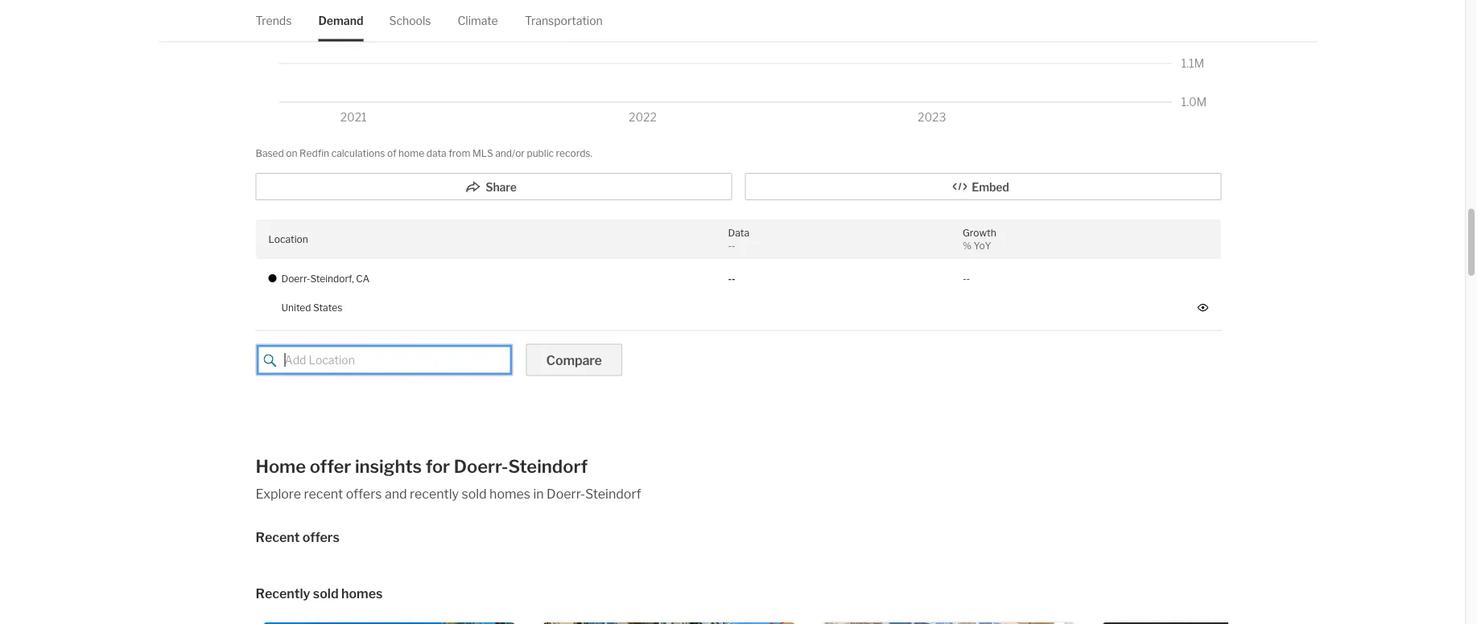 Task type: locate. For each thing, give the bounding box(es) containing it.
offers
[[346, 487, 382, 503], [303, 531, 340, 546]]

location
[[269, 234, 308, 246]]

sold
[[462, 487, 487, 503], [313, 587, 339, 603]]

1 horizontal spatial doerr-
[[454, 456, 508, 478]]

trends link
[[256, 0, 292, 41]]

homes
[[490, 487, 531, 503], [341, 587, 383, 603]]

steindorf
[[508, 456, 588, 478], [585, 487, 641, 503]]

0 horizontal spatial doerr-
[[281, 273, 310, 285]]

steindorf up in
[[508, 456, 588, 478]]

doerr- up explore recent offers and recently sold homes in doerr-steindorf
[[454, 456, 508, 478]]

data
[[728, 227, 750, 239]]

2 horizontal spatial doerr-
[[547, 487, 585, 503]]

offers right recent
[[303, 531, 340, 546]]

based on redfin calculations of home data from mls and/or public records.
[[256, 148, 593, 160]]

from
[[449, 148, 471, 160]]

explore
[[256, 487, 301, 503]]

schools link
[[389, 0, 431, 41]]

0 vertical spatial offers
[[346, 487, 382, 503]]

1 horizontal spatial --
[[963, 273, 970, 285]]

0 vertical spatial sold
[[462, 487, 487, 503]]

0 horizontal spatial homes
[[341, 587, 383, 603]]

homes right the recently
[[341, 587, 383, 603]]

homes left in
[[490, 487, 531, 503]]

%
[[963, 241, 972, 252]]

2 vertical spatial doerr-
[[547, 487, 585, 503]]

1 vertical spatial homes
[[341, 587, 383, 603]]

demand link
[[318, 0, 364, 41]]

growth % yoy
[[963, 227, 997, 252]]

0 horizontal spatial --
[[728, 273, 736, 285]]

steindorf right in
[[585, 487, 641, 503]]

states
[[313, 303, 342, 314]]

1 horizontal spatial sold
[[462, 487, 487, 503]]

--
[[728, 273, 736, 285], [963, 273, 970, 285]]

and/or
[[495, 148, 525, 160]]

doerr- up united
[[281, 273, 310, 285]]

-- down data --
[[728, 273, 736, 285]]

recently sold homes
[[256, 587, 383, 603]]

and
[[385, 487, 407, 503]]

doerr-steindorf, ca
[[281, 273, 370, 285]]

transportation link
[[525, 0, 603, 41]]

mls
[[473, 148, 493, 160]]

1 vertical spatial offers
[[303, 531, 340, 546]]

recently
[[410, 487, 459, 503]]

growth
[[963, 227, 997, 239]]

doerr-
[[281, 273, 310, 285], [454, 456, 508, 478], [547, 487, 585, 503]]

data
[[427, 148, 447, 160]]

1 vertical spatial doerr-
[[454, 456, 508, 478]]

0 horizontal spatial sold
[[313, 587, 339, 603]]

insights
[[355, 456, 422, 478]]

-- down "%"
[[963, 273, 970, 285]]

recent offers
[[256, 531, 340, 546]]

home
[[399, 148, 424, 160]]

0 vertical spatial homes
[[490, 487, 531, 503]]

climate link
[[458, 0, 498, 41]]

embed
[[972, 181, 1010, 195]]

embed button
[[745, 174, 1222, 201]]

share button
[[256, 174, 732, 201]]

united states
[[281, 303, 342, 314]]

wrapper image
[[264, 355, 277, 368]]

calculations
[[331, 148, 385, 160]]

doerr- right in
[[547, 487, 585, 503]]

on
[[286, 148, 298, 160]]

offer
[[310, 456, 351, 478]]

yoy
[[974, 241, 992, 252]]

recently
[[256, 587, 310, 603]]

-
[[728, 241, 732, 252], [732, 241, 736, 252], [728, 273, 732, 285], [732, 273, 736, 285], [963, 273, 967, 285], [967, 273, 970, 285]]

1 -- from the left
[[728, 273, 736, 285]]

offers left and
[[346, 487, 382, 503]]



Task type: describe. For each thing, give the bounding box(es) containing it.
0 vertical spatial steindorf
[[508, 456, 588, 478]]

data --
[[728, 227, 750, 252]]

in
[[533, 487, 544, 503]]

recent
[[304, 487, 343, 503]]

steindorf,
[[310, 273, 354, 285]]

2 -- from the left
[[963, 273, 970, 285]]

united
[[281, 303, 311, 314]]

transportation
[[525, 14, 603, 27]]

1 horizontal spatial offers
[[346, 487, 382, 503]]

records.
[[556, 148, 593, 160]]

1 horizontal spatial homes
[[490, 487, 531, 503]]

compare button
[[526, 345, 622, 377]]

photo of 2630 hill park dr, san jose, ca 95124 image
[[1103, 623, 1354, 625]]

explore recent offers and recently sold homes in doerr-steindorf
[[256, 487, 641, 503]]

0 horizontal spatial offers
[[303, 531, 340, 546]]

of
[[387, 148, 397, 160]]

trends
[[256, 14, 292, 27]]

share
[[486, 181, 517, 195]]

demand
[[318, 14, 364, 27]]

public
[[527, 148, 554, 160]]

1 vertical spatial sold
[[313, 587, 339, 603]]

1 vertical spatial steindorf
[[585, 487, 641, 503]]

schools
[[389, 14, 431, 27]]

recent
[[256, 531, 300, 546]]

redfin
[[300, 148, 329, 160]]

0 vertical spatial doerr-
[[281, 273, 310, 285]]

home
[[256, 456, 306, 478]]

based
[[256, 148, 284, 160]]

Add Location search field
[[256, 345, 513, 377]]

compare
[[546, 354, 602, 369]]

climate
[[458, 14, 498, 27]]

for
[[426, 456, 450, 478]]

home offer insights for doerr-steindorf
[[256, 456, 588, 478]]

ca
[[356, 273, 370, 285]]



Task type: vqa. For each thing, say whether or not it's contained in the screenshot.
the topmost homes
yes



